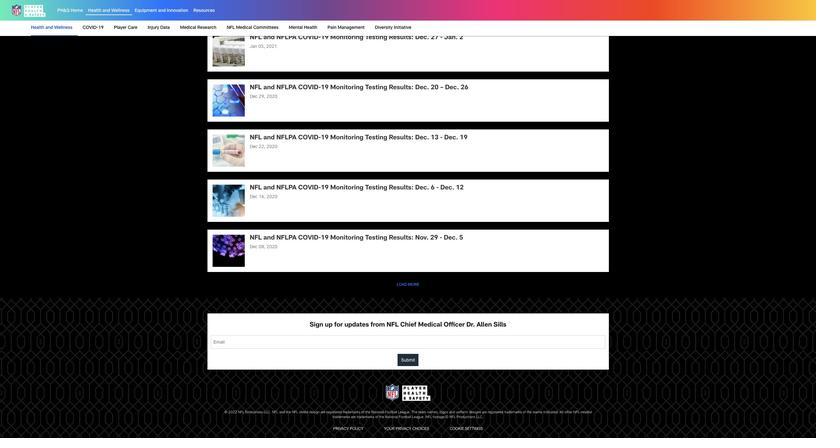 Task type: vqa. For each thing, say whether or not it's contained in the screenshot.
year to the right
no



Task type: locate. For each thing, give the bounding box(es) containing it.
league. down the
[[412, 417, 425, 420]]

data
[[160, 26, 170, 30]]

0 horizontal spatial llc.
[[264, 412, 271, 415]]

ph&s home link
[[57, 9, 83, 13]]

19 for nfl and nflpa covid-19 monitoring testing results: dec. 13 - dec. 19
[[321, 135, 329, 141]]

dec. left "27"
[[415, 35, 429, 41]]

the
[[286, 412, 291, 415], [365, 412, 370, 415], [527, 412, 532, 415], [379, 417, 384, 420]]

dec 22, 2020
[[250, 145, 278, 150]]

are right design
[[321, 412, 326, 415]]

load
[[397, 283, 407, 287]]

medical up jan
[[236, 26, 252, 30]]

nflpa up dec 16, 2020
[[276, 185, 297, 192]]

1 vertical spatial health and wellness
[[31, 26, 72, 30]]

initiative
[[394, 26, 412, 30]]

monitoring for 13
[[330, 135, 364, 141]]

sign
[[310, 323, 323, 329]]

- for 13
[[440, 135, 443, 141]]

1 vertical spatial national
[[385, 417, 398, 420]]

llc. right enterprises
[[264, 412, 271, 415]]

2020 for nfl and nflpa covid-19 monitoring testing results: dec. 13 - dec. 19
[[267, 145, 278, 150]]

4 nflpa from the top
[[276, 185, 297, 192]]

0 vertical spatial health and wellness
[[88, 9, 130, 13]]

player care link
[[111, 21, 140, 35]]

medical inside footer
[[418, 323, 442, 329]]

indicated.
[[543, 412, 559, 415]]

–
[[440, 85, 444, 91]]

nfl and nflpa covid-19 monitoring testing results: nov. 29 - dec. 5
[[250, 235, 463, 242]]

health right mental
[[304, 26, 317, 30]]

officer
[[444, 323, 465, 329]]

nfl up '16,'
[[250, 185, 262, 192]]

2020 right 29,
[[267, 95, 278, 99]]

dec left 08,
[[250, 245, 258, 250]]

4 testing from the top
[[365, 185, 387, 192]]

- right 29
[[440, 235, 442, 242]]

1 horizontal spatial football
[[399, 417, 411, 420]]

designs
[[469, 412, 481, 415]]

player
[[114, 26, 127, 30]]

nflpa
[[276, 35, 297, 41], [276, 85, 297, 91], [276, 135, 297, 141], [276, 185, 297, 192], [276, 235, 297, 242]]

3 dec from the top
[[250, 195, 258, 200]]

are up policy on the bottom of the page
[[351, 417, 356, 420]]

2 dec from the top
[[250, 145, 258, 150]]

results: for 29
[[389, 235, 414, 242]]

wellness up player
[[111, 9, 130, 13]]

drug testing-140919-evo.jpg image
[[213, 34, 245, 67]]

nflpa up dec 08, 2020
[[276, 235, 297, 242]]

2 horizontal spatial medical
[[418, 323, 442, 329]]

vial 300x164 010914.jpg image
[[213, 85, 245, 117]]

4 2020 from the top
[[267, 245, 278, 250]]

2 monitoring from the top
[[330, 85, 364, 91]]

football up the privacy in the bottom of the page
[[399, 417, 411, 420]]

2 registered from the left
[[488, 412, 504, 415]]

trademarks left teams
[[504, 412, 522, 415]]

0 horizontal spatial health and wellness link
[[31, 21, 75, 35]]

injury data
[[148, 26, 170, 30]]

innovation
[[167, 9, 188, 13]]

nfl and nflpa covid-19 monitoring testing results: dec. 6 - dec. 12
[[250, 185, 464, 192]]

cookie settings
[[450, 428, 483, 432]]

llc.
[[264, 412, 271, 415], [476, 417, 484, 420]]

wellness down ph&s
[[54, 26, 72, 30]]

dec for nfl and nflpa covid-19 monitoring testing results: nov. 29 - dec. 5
[[250, 245, 258, 250]]

dr.
[[467, 323, 475, 329]]

4 monitoring from the top
[[330, 185, 364, 192]]

monitoring
[[330, 35, 364, 41], [330, 85, 364, 91], [330, 135, 364, 141], [330, 185, 364, 192], [330, 235, 364, 242]]

nfl up 'cookie'
[[450, 417, 456, 420]]

None submit
[[398, 354, 419, 367]]

football
[[385, 412, 397, 415], [399, 417, 411, 420]]

diversity initiative link
[[372, 21, 414, 35]]

1 vertical spatial ©
[[446, 417, 449, 420]]

2 results: from the top
[[389, 85, 414, 91]]

1 dec from the top
[[250, 95, 258, 99]]

monitoring for 27
[[330, 35, 364, 41]]

health and wellness up player
[[88, 9, 130, 13]]

pain management
[[328, 26, 365, 30]]

- right 6
[[436, 185, 439, 192]]

jan 05, 2021
[[250, 45, 277, 49]]

league. left the
[[398, 412, 411, 415]]

nflpa up the dec 22, 2020
[[276, 135, 297, 141]]

llc. down the 'designs'
[[476, 417, 484, 420]]

and
[[103, 9, 110, 13], [158, 9, 166, 13], [45, 26, 53, 30], [264, 35, 275, 41], [264, 85, 275, 91], [264, 135, 275, 141], [264, 185, 275, 192], [264, 235, 275, 242], [279, 412, 285, 415], [449, 412, 455, 415]]

your privacy choices link
[[382, 426, 432, 434]]

team
[[419, 412, 426, 415]]

0 vertical spatial llc.
[[264, 412, 271, 415]]

4 dec from the top
[[250, 245, 258, 250]]

2020 right 22,
[[267, 145, 278, 150]]

none submit inside sign up for updates from nfl chief medical officer dr. allen sills footer
[[398, 354, 419, 367]]

cookie settings button
[[447, 426, 486, 434]]

2020 for nfl and nflpa covid-19 monitoring testing results: dec. 20 – dec. 26
[[267, 95, 278, 99]]

0 horizontal spatial are
[[321, 412, 326, 415]]

and down player health and safety logo
[[45, 26, 53, 30]]

2020 right '16,'
[[267, 195, 278, 200]]

sign up for updates from nfl chief medical officer dr. allen sills
[[310, 323, 507, 329]]

the
[[412, 412, 418, 415]]

19 for nfl and nflpa covid-19 monitoring testing results: dec. 6 - dec. 12
[[321, 185, 329, 192]]

1 vertical spatial wellness
[[54, 26, 72, 30]]

more
[[408, 283, 419, 287]]

nfl inside "link"
[[227, 26, 235, 30]]

dec. left 6
[[415, 185, 429, 192]]

1 horizontal spatial medical
[[236, 26, 252, 30]]

dec. left 5
[[444, 235, 458, 242]]

committees
[[253, 26, 279, 30]]

27
[[431, 35, 439, 41]]

nfl down shutterstock_1713516373 image
[[227, 26, 235, 30]]

testing
[[365, 35, 387, 41], [365, 85, 387, 91], [365, 135, 387, 141], [365, 185, 387, 192], [365, 235, 387, 242]]

registered right the 'designs'
[[488, 412, 504, 415]]

home
[[71, 9, 83, 13]]

2 horizontal spatial health
[[304, 26, 317, 30]]

management
[[338, 26, 365, 30]]

1 nflpa from the top
[[276, 35, 297, 41]]

0 horizontal spatial of
[[361, 412, 365, 415]]

football up your
[[385, 412, 397, 415]]

dec
[[250, 95, 258, 99], [250, 145, 258, 150], [250, 195, 258, 200], [250, 245, 258, 250]]

and up 2021
[[264, 35, 275, 41]]

19 for nfl and nflpa covid-19 monitoring testing results: nov. 29 - dec. 5
[[321, 235, 329, 242]]

dec.
[[415, 35, 429, 41], [415, 85, 429, 91], [445, 85, 459, 91], [415, 135, 429, 141], [444, 135, 458, 141], [415, 185, 429, 192], [441, 185, 454, 192], [444, 235, 458, 242]]

5 monitoring from the top
[[330, 235, 364, 242]]

dec for nfl and nflpa covid-19 monitoring testing results: dec. 6 - dec. 12
[[250, 195, 258, 200]]

26
[[461, 85, 469, 91]]

registered up the privacy
[[326, 412, 342, 415]]

2020 right 08,
[[267, 245, 278, 250]]

privacy policy link
[[331, 426, 366, 434]]

the up your
[[379, 417, 384, 420]]

0 horizontal spatial football
[[385, 412, 397, 415]]

updates
[[345, 323, 369, 329]]

29
[[430, 235, 438, 242]]

1 horizontal spatial health and wellness
[[88, 9, 130, 13]]

footage
[[433, 417, 445, 420]]

1 monitoring from the top
[[330, 35, 364, 41]]

5 nflpa from the top
[[276, 235, 297, 242]]

testing for 29
[[365, 235, 387, 242]]

monitoring for 6
[[330, 185, 364, 192]]

0 horizontal spatial health and wellness
[[31, 26, 72, 30]]

0 horizontal spatial ©
[[224, 412, 227, 415]]

nflpa down mental
[[276, 35, 297, 41]]

3 testing from the top
[[365, 135, 387, 141]]

medical left 'research' on the left top of page
[[180, 26, 196, 30]]

Email email field
[[211, 336, 605, 349]]

1 vertical spatial llc.
[[476, 417, 484, 420]]

nflpa for nfl and nflpa covid-19 monitoring testing results: dec. 27 - jan. 2
[[276, 35, 297, 41]]

© 2022 nfl enterprises llc. nfl and the nfl shield design are registered trademarks of the national football league. the team names, logos and uniform designs are registered trademarks of the teams indicated. all other nfl-related trademarks are trademarks of the national football league. nfl footage © nfl productions llc.
[[224, 412, 592, 420]]

nfl up 08,
[[250, 235, 262, 242]]

health and wellness link up player
[[88, 9, 130, 13]]

19 inside covid-19 link
[[98, 26, 104, 30]]

wellness
[[111, 9, 130, 13], [54, 26, 72, 30]]

3 2020 from the top
[[267, 195, 278, 200]]

health and wellness down ph&s
[[31, 26, 72, 30]]

0 vertical spatial health and wellness link
[[88, 9, 130, 13]]

nfl and nflpa covid-19 monitoring testing results: dec. 20 – dec. 26
[[250, 85, 469, 91]]

dec for nfl and nflpa covid-19 monitoring testing results: dec. 13 - dec. 19
[[250, 145, 258, 150]]

1 2020 from the top
[[267, 95, 278, 99]]

dec left 29,
[[250, 95, 258, 99]]

results: for 13
[[389, 135, 414, 141]]

medical right chief
[[418, 323, 442, 329]]

covid- for nfl and nflpa covid-19 monitoring testing results: dec. 27 - jan. 2
[[298, 35, 321, 41]]

nfl
[[227, 26, 235, 30], [250, 35, 262, 41], [250, 85, 262, 91], [250, 135, 262, 141], [250, 185, 262, 192], [250, 235, 262, 242], [387, 323, 399, 329], [238, 412, 244, 415], [272, 412, 278, 415], [292, 412, 298, 415], [426, 417, 432, 420], [450, 417, 456, 420]]

dec left 22,
[[250, 145, 258, 150]]

- right "27"
[[440, 35, 443, 41]]

vials image
[[213, 185, 245, 217]]

covid-
[[83, 26, 98, 30], [298, 35, 321, 41], [298, 85, 321, 91], [298, 135, 321, 141], [298, 185, 321, 192], [298, 235, 321, 242]]

2 nflpa from the top
[[276, 85, 297, 91]]

0 horizontal spatial national
[[371, 412, 384, 415]]

health and wellness for the bottom health and wellness link
[[31, 26, 72, 30]]

health up covid-19
[[88, 9, 101, 13]]

3 nflpa from the top
[[276, 135, 297, 141]]

2022
[[228, 412, 237, 415]]

4 results: from the top
[[389, 185, 414, 192]]

1 results: from the top
[[389, 35, 414, 41]]

©
[[224, 412, 227, 415], [446, 417, 449, 420]]

dec 29, 2020
[[250, 95, 278, 99]]

1 vertical spatial league.
[[412, 417, 425, 420]]

nfl medical committees link
[[224, 21, 281, 35]]

nflpa for nfl and nflpa covid-19 monitoring testing results: dec. 6 - dec. 12
[[276, 185, 297, 192]]

health and wellness for rightmost health and wellness link
[[88, 9, 130, 13]]

5 testing from the top
[[365, 235, 387, 242]]

banner
[[0, 0, 816, 36]]

for
[[334, 323, 343, 329]]

19 for nfl and nflpa covid-19 monitoring testing results: dec. 27 - jan. 2
[[321, 35, 329, 41]]

dec. right –
[[445, 85, 459, 91]]

0 horizontal spatial medical
[[180, 26, 196, 30]]

1 horizontal spatial wellness
[[111, 9, 130, 13]]

2020 for nfl and nflpa covid-19 monitoring testing results: nov. 29 - dec. 5
[[267, 245, 278, 250]]

health and wellness link down ph&s
[[31, 21, 75, 35]]

0 vertical spatial ©
[[224, 412, 227, 415]]

2 testing from the top
[[365, 85, 387, 91]]

covid- inside covid-19 link
[[83, 26, 98, 30]]

nflpa up dec 29, 2020
[[276, 85, 297, 91]]

5 results: from the top
[[389, 235, 414, 242]]

trademarks up the privacy
[[333, 417, 350, 420]]

medical
[[180, 26, 196, 30], [236, 26, 252, 30], [418, 323, 442, 329]]

related
[[581, 412, 592, 415]]

1 testing from the top
[[365, 35, 387, 41]]

© left '2022' at the bottom left of page
[[224, 412, 227, 415]]

design
[[309, 412, 320, 415]]

dec left '16,'
[[250, 195, 258, 200]]

19
[[98, 26, 104, 30], [321, 35, 329, 41], [321, 85, 329, 91], [321, 135, 329, 141], [460, 135, 468, 141], [321, 185, 329, 192], [321, 235, 329, 242]]

are right the 'designs'
[[482, 412, 487, 415]]

3 monitoring from the top
[[330, 135, 364, 141]]

1 vertical spatial football
[[399, 417, 411, 420]]

2 horizontal spatial of
[[523, 412, 526, 415]]

phs - covid-19 testing image
[[213, 135, 245, 167]]

3 results: from the top
[[389, 135, 414, 141]]

health down player health and safety logo
[[31, 26, 44, 30]]

5
[[460, 235, 463, 242]]

© down logos
[[446, 417, 449, 420]]

0 horizontal spatial registered
[[326, 412, 342, 415]]

and left shield
[[279, 412, 285, 415]]

1 horizontal spatial registered
[[488, 412, 504, 415]]

of
[[361, 412, 365, 415], [523, 412, 526, 415], [375, 417, 378, 420]]

0 vertical spatial national
[[371, 412, 384, 415]]

0 horizontal spatial league.
[[398, 412, 411, 415]]

dec. right 13
[[444, 135, 458, 141]]

shield
[[299, 412, 308, 415]]

- right 13
[[440, 135, 443, 141]]

2 2020 from the top
[[267, 145, 278, 150]]

trademarks
[[343, 412, 361, 415], [504, 412, 522, 415], [333, 417, 350, 420], [357, 417, 374, 420]]

1 horizontal spatial health and wellness link
[[88, 9, 130, 13]]



Task type: describe. For each thing, give the bounding box(es) containing it.
privacy
[[396, 428, 412, 432]]

nfl right '2022' at the bottom left of page
[[238, 412, 244, 415]]

nfl up 22,
[[250, 135, 262, 141]]

resources
[[193, 9, 215, 13]]

all
[[560, 412, 564, 415]]

nfl up 29,
[[250, 85, 262, 91]]

pain management link
[[325, 21, 367, 35]]

trademarks up privacy policy
[[343, 412, 361, 415]]

20
[[431, 85, 439, 91]]

nfl right the from
[[387, 323, 399, 329]]

and up dec 16, 2020
[[264, 185, 275, 192]]

injury data link
[[145, 21, 172, 35]]

cookie
[[450, 428, 464, 432]]

jan.
[[444, 35, 458, 41]]

covid- for nfl and nflpa covid-19 monitoring testing results: dec. 6 - dec. 12
[[298, 185, 321, 192]]

diversity initiative
[[375, 26, 412, 30]]

trademarks up policy on the bottom of the page
[[357, 417, 374, 420]]

logos
[[440, 412, 448, 415]]

privacy
[[333, 428, 349, 432]]

dec for nfl and nflpa covid-19 monitoring testing results: dec. 20 – dec. 26
[[250, 95, 258, 99]]

2
[[460, 35, 463, 41]]

1 horizontal spatial ©
[[446, 417, 449, 420]]

banner containing ph&s home
[[0, 0, 816, 36]]

and up covid-19
[[103, 9, 110, 13]]

mental health
[[289, 26, 317, 30]]

nfl down names,
[[426, 417, 432, 420]]

1 vertical spatial health and wellness link
[[31, 21, 75, 35]]

0 horizontal spatial health
[[31, 26, 44, 30]]

- for 29
[[440, 235, 442, 242]]

jan
[[250, 45, 257, 49]]

choices
[[413, 428, 429, 432]]

nfl right enterprises
[[272, 412, 278, 415]]

2020 for nfl and nflpa covid-19 monitoring testing results: dec. 6 - dec. 12
[[267, 195, 278, 200]]

research
[[197, 26, 216, 30]]

6
[[431, 185, 435, 192]]

dec 16, 2020
[[250, 195, 278, 200]]

covid- for nfl and nflpa covid-19 monitoring testing results: dec. 20 – dec. 26
[[298, 85, 321, 91]]

nflpa for nfl and nflpa covid-19 monitoring testing results: nov. 29 - dec. 5
[[276, 235, 297, 242]]

and right logos
[[449, 412, 455, 415]]

equipment and innovation link
[[135, 9, 188, 13]]

results: for 27
[[389, 35, 414, 41]]

covid- for nfl and nflpa covid-19 monitoring testing results: dec. 13 - dec. 19
[[298, 135, 321, 141]]

2 horizontal spatial are
[[482, 412, 487, 415]]

05,
[[258, 45, 265, 49]]

diversity
[[375, 26, 393, 30]]

monitoring for 29
[[330, 235, 364, 242]]

testing for 13
[[365, 135, 387, 141]]

equipment and innovation
[[135, 9, 188, 13]]

other
[[565, 412, 573, 415]]

29,
[[259, 95, 266, 99]]

enterprises
[[245, 412, 263, 415]]

sign up for updates from nfl chief medical officer dr. allen sills footer
[[0, 298, 816, 439]]

0 vertical spatial league.
[[398, 412, 411, 415]]

12
[[456, 185, 464, 192]]

injury
[[148, 26, 159, 30]]

covid-19
[[83, 26, 104, 30]]

the left shield
[[286, 412, 291, 415]]

nov.
[[415, 235, 429, 242]]

nflpa for nfl and nflpa covid-19 monitoring testing results: dec. 13 - dec. 19
[[276, 135, 297, 141]]

22,
[[259, 145, 266, 150]]

19 for nfl and nflpa covid-19 monitoring testing results: dec. 20 – dec. 26
[[321, 85, 329, 91]]

1 horizontal spatial llc.
[[476, 417, 484, 420]]

medical research link
[[178, 21, 219, 35]]

teams
[[533, 412, 543, 415]]

your privacy choices
[[384, 428, 429, 432]]

privacy policy
[[333, 428, 364, 432]]

allen
[[477, 323, 492, 329]]

shutterstock_1713516373 image
[[213, 0, 245, 16]]

nflpa for nfl and nflpa covid-19 monitoring testing results: dec. 20 – dec. 26
[[276, 85, 297, 91]]

1 horizontal spatial of
[[375, 417, 378, 420]]

nfl and nflpa covid-19 monitoring testing results: dec. 13 - dec. 19
[[250, 135, 468, 141]]

resources link
[[193, 9, 215, 13]]

settings
[[465, 428, 483, 432]]

care
[[128, 26, 137, 30]]

and up the dec 22, 2020
[[264, 135, 275, 141]]

13
[[431, 135, 439, 141]]

and up dec 08, 2020
[[264, 235, 275, 242]]

1 horizontal spatial are
[[351, 417, 356, 420]]

load more
[[397, 283, 419, 287]]

your
[[384, 428, 395, 432]]

nfl up jan
[[250, 35, 262, 41]]

ph&s
[[57, 9, 70, 13]]

- for 6
[[436, 185, 439, 192]]

and left innovation
[[158, 9, 166, 13]]

nfl left shield
[[292, 412, 298, 415]]

covid- for nfl and nflpa covid-19 monitoring testing results: nov. 29 - dec. 5
[[298, 235, 321, 242]]

dec 08, 2020
[[250, 245, 278, 250]]

uniform
[[456, 412, 468, 415]]

medical inside "link"
[[236, 26, 252, 30]]

1 horizontal spatial league.
[[412, 417, 425, 420]]

equipment
[[135, 9, 157, 13]]

from
[[371, 323, 385, 329]]

1 registered from the left
[[326, 412, 342, 415]]

up
[[325, 323, 333, 329]]

phs - covid-19 visualization image
[[213, 235, 245, 267]]

testing for 20
[[365, 85, 387, 91]]

dec. left 12
[[441, 185, 454, 192]]

medical research
[[180, 26, 216, 30]]

nfl medical committees
[[227, 26, 279, 30]]

0 horizontal spatial wellness
[[54, 26, 72, 30]]

the up privacy policy link
[[365, 412, 370, 415]]

dec. left 20
[[415, 85, 429, 91]]

dec. left 13
[[415, 135, 429, 141]]

- for 27
[[440, 35, 443, 41]]

1 horizontal spatial national
[[385, 417, 398, 420]]

nfl-
[[574, 412, 581, 415]]

16,
[[259, 195, 266, 200]]

0 vertical spatial football
[[385, 412, 397, 415]]

and up dec 29, 2020
[[264, 85, 275, 91]]

2021
[[266, 45, 277, 49]]

names,
[[427, 412, 439, 415]]

08,
[[259, 245, 266, 250]]

results: for 6
[[389, 185, 414, 192]]

policy
[[350, 428, 364, 432]]

phs image
[[384, 383, 432, 403]]

testing for 6
[[365, 185, 387, 192]]

testing for 27
[[365, 35, 387, 41]]

sills
[[494, 323, 507, 329]]

0 vertical spatial wellness
[[111, 9, 130, 13]]

the left teams
[[527, 412, 532, 415]]

chief
[[400, 323, 417, 329]]

1 horizontal spatial health
[[88, 9, 101, 13]]

mental
[[289, 26, 303, 30]]

ph&s home
[[57, 9, 83, 13]]

results: for 20
[[389, 85, 414, 91]]

pain
[[328, 26, 337, 30]]

monitoring for 20
[[330, 85, 364, 91]]

load more button
[[394, 280, 422, 291]]

nfl and nflpa covid-19 monitoring testing results: dec. 27 - jan. 2
[[250, 35, 463, 41]]

player health and safety logo image
[[10, 3, 47, 18]]



